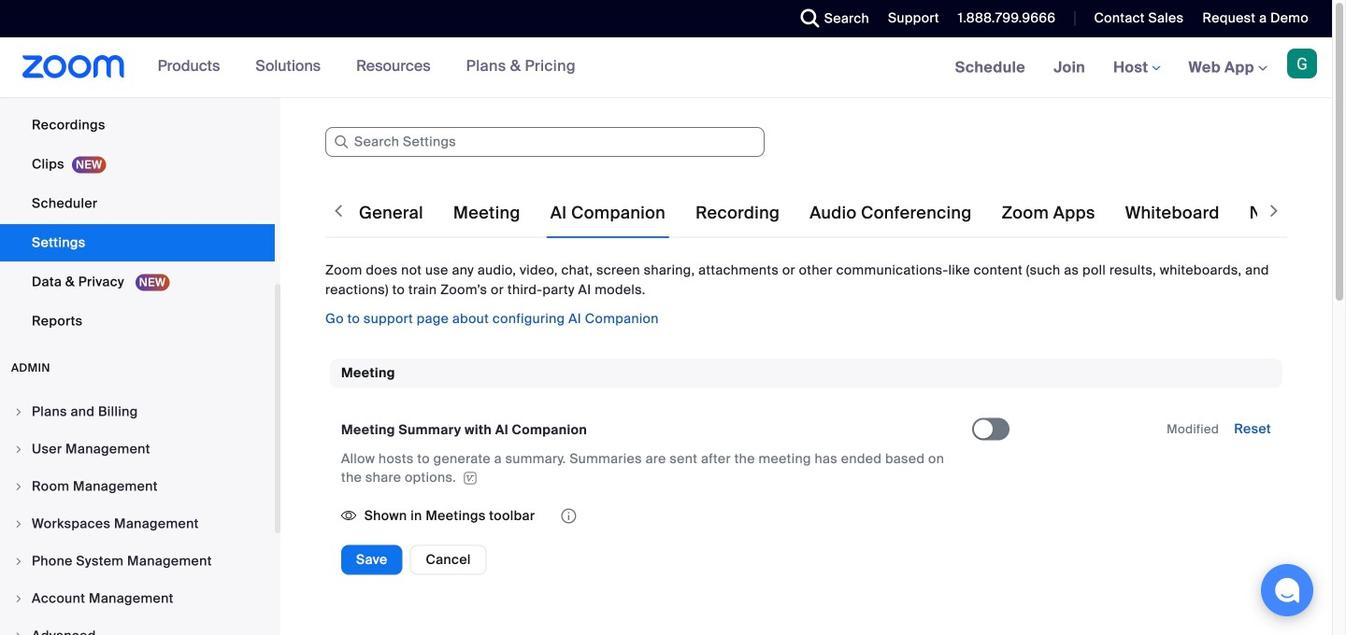 Task type: locate. For each thing, give the bounding box(es) containing it.
1 menu item from the top
[[0, 395, 275, 430]]

2 right image from the top
[[13, 444, 24, 455]]

0 vertical spatial right image
[[13, 482, 24, 493]]

Search Settings text field
[[325, 127, 765, 157]]

3 right image from the top
[[13, 631, 24, 636]]

2 right image from the top
[[13, 594, 24, 605]]

4 menu item from the top
[[0, 507, 275, 542]]

side navigation navigation
[[0, 0, 281, 636]]

right image
[[13, 482, 24, 493], [13, 594, 24, 605], [13, 631, 24, 636]]

7 menu item from the top
[[0, 619, 275, 636]]

5 menu item from the top
[[0, 544, 275, 580]]

menu item
[[0, 395, 275, 430], [0, 432, 275, 468], [0, 469, 275, 505], [0, 507, 275, 542], [0, 544, 275, 580], [0, 582, 275, 617], [0, 619, 275, 636]]

banner
[[0, 37, 1333, 99]]

tabs of my account settings page tab list
[[355, 187, 1347, 239]]

1 vertical spatial right image
[[13, 594, 24, 605]]

scroll left image
[[329, 202, 348, 221]]

profile picture image
[[1288, 49, 1318, 79]]

right image
[[13, 407, 24, 418], [13, 444, 24, 455], [13, 519, 24, 530], [13, 556, 24, 568]]

2 vertical spatial right image
[[13, 631, 24, 636]]

meetings navigation
[[941, 37, 1333, 99]]

1 right image from the top
[[13, 407, 24, 418]]



Task type: vqa. For each thing, say whether or not it's contained in the screenshot.
Edit user photo
no



Task type: describe. For each thing, give the bounding box(es) containing it.
zoom logo image
[[22, 55, 125, 79]]

6 menu item from the top
[[0, 582, 275, 617]]

2 menu item from the top
[[0, 432, 275, 468]]

personal menu menu
[[0, 0, 275, 342]]

scroll right image
[[1265, 202, 1284, 221]]

admin menu menu
[[0, 395, 275, 636]]

4 right image from the top
[[13, 556, 24, 568]]

1 right image from the top
[[13, 482, 24, 493]]

product information navigation
[[144, 37, 590, 97]]

3 right image from the top
[[13, 519, 24, 530]]

3 menu item from the top
[[0, 469, 275, 505]]

meeting element
[[330, 359, 1283, 607]]

open chat image
[[1275, 578, 1301, 604]]



